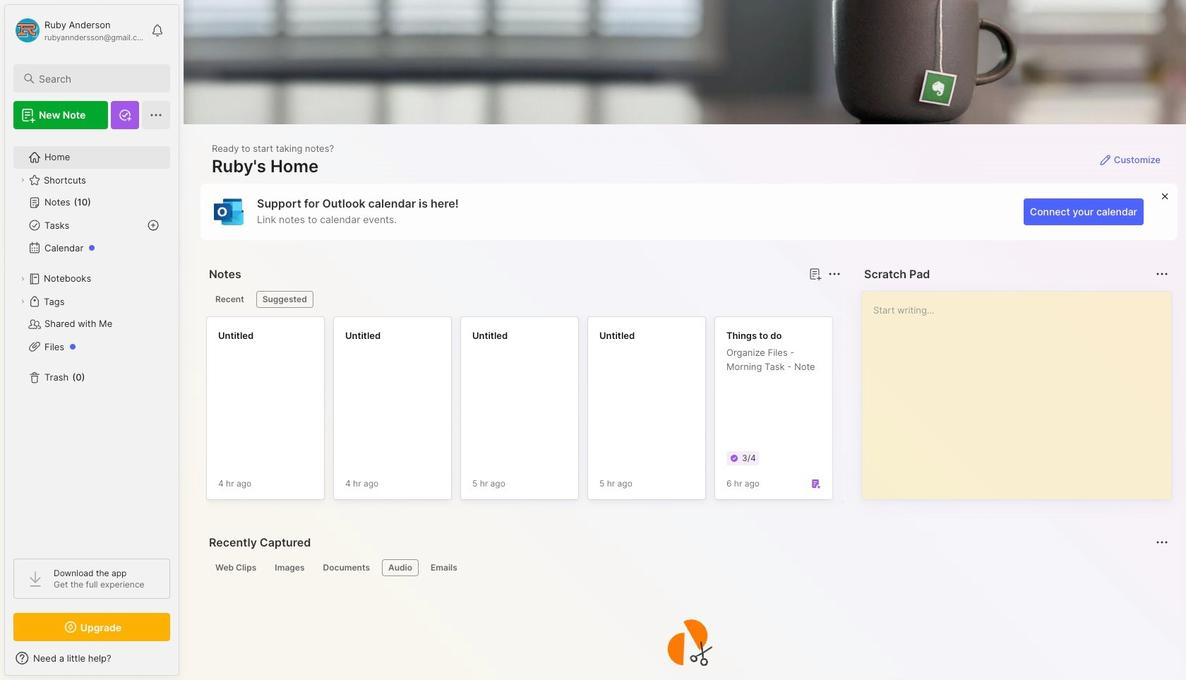 Task type: locate. For each thing, give the bounding box(es) containing it.
Start writing… text field
[[874, 292, 1171, 488]]

1 more actions field from the left
[[825, 264, 845, 284]]

0 horizontal spatial more actions field
[[825, 264, 845, 284]]

expand tags image
[[18, 297, 27, 306]]

More actions field
[[825, 264, 845, 284], [1153, 264, 1173, 284]]

more actions image
[[827, 266, 844, 283], [1154, 266, 1171, 283]]

0 vertical spatial tab list
[[209, 291, 839, 308]]

1 horizontal spatial more actions image
[[1154, 266, 1171, 283]]

1 vertical spatial tab list
[[209, 560, 1167, 577]]

1 horizontal spatial more actions field
[[1153, 264, 1173, 284]]

none search field inside main element
[[39, 70, 158, 87]]

tab list
[[209, 291, 839, 308], [209, 560, 1167, 577]]

0 horizontal spatial more actions image
[[827, 266, 844, 283]]

tree inside main element
[[5, 138, 179, 546]]

click to collapse image
[[178, 654, 189, 671]]

row group
[[206, 317, 1187, 509]]

None search field
[[39, 70, 158, 87]]

1 more actions image from the left
[[827, 266, 844, 283]]

2 more actions image from the left
[[1154, 266, 1171, 283]]

tab
[[209, 291, 251, 308], [256, 291, 313, 308], [209, 560, 263, 577], [269, 560, 311, 577], [317, 560, 377, 577], [382, 560, 419, 577], [425, 560, 464, 577]]

tree
[[5, 138, 179, 546]]



Task type: vqa. For each thing, say whether or not it's contained in the screenshot.
new associated with New notes will be saved to the selected notebook by default. Evernote's Web Clipper will also use this as its default notebook.
no



Task type: describe. For each thing, give the bounding box(es) containing it.
2 tab list from the top
[[209, 560, 1167, 577]]

expand notebooks image
[[18, 275, 27, 283]]

WHAT'S NEW field
[[5, 647, 179, 670]]

2 more actions field from the left
[[1153, 264, 1173, 284]]

Account field
[[13, 16, 144, 45]]

1 tab list from the top
[[209, 291, 839, 308]]

Search text field
[[39, 72, 158, 85]]

main element
[[0, 0, 184, 680]]



